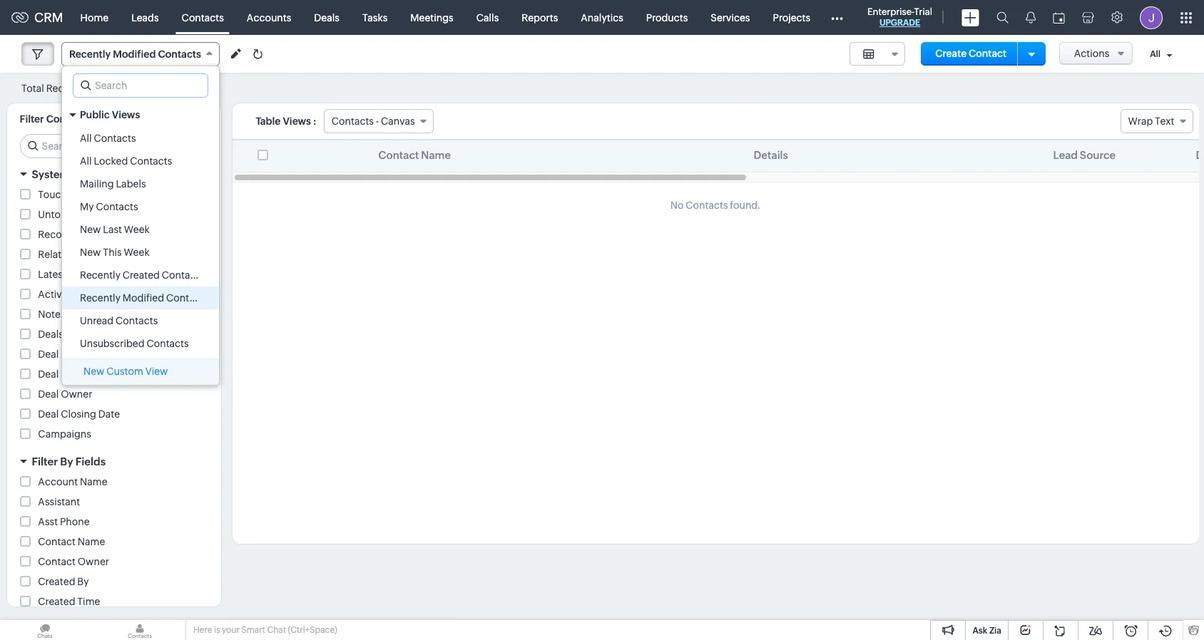 Task type: locate. For each thing, give the bounding box(es) containing it.
1 horizontal spatial deals
[[314, 12, 339, 23]]

no contacts found.
[[670, 200, 761, 211]]

latest
[[38, 269, 66, 280]]

created for created time
[[38, 596, 75, 608]]

contacts link
[[170, 0, 235, 35]]

1 horizontal spatial by
[[77, 576, 89, 588]]

filter
[[20, 113, 44, 125], [32, 456, 58, 468]]

contact right create
[[969, 48, 1006, 59]]

contact name up contact owner at the bottom
[[38, 536, 105, 548]]

by inside dropdown button
[[60, 456, 73, 468]]

recently
[[69, 49, 111, 60], [80, 270, 121, 281], [80, 292, 121, 304]]

deal for deal owner
[[38, 389, 59, 400]]

recently up 0
[[69, 49, 111, 60]]

all down profile element
[[1150, 49, 1161, 59]]

:
[[313, 116, 316, 127]]

name down fields
[[80, 476, 107, 488]]

deal stage
[[38, 369, 88, 380]]

fields
[[75, 456, 106, 468]]

search text field up system defined filters dropdown button
[[20, 135, 209, 158]]

source
[[1080, 149, 1116, 161]]

contact name
[[378, 149, 451, 161], [38, 536, 105, 548]]

recently modified contacts down recently created contacts
[[80, 292, 208, 304]]

2 vertical spatial recently
[[80, 292, 121, 304]]

by up account name
[[60, 456, 73, 468]]

projects
[[773, 12, 810, 23]]

views inside dropdown button
[[112, 109, 140, 121]]

new last week
[[80, 224, 150, 235]]

Search text field
[[73, 74, 208, 97], [20, 135, 209, 158]]

email
[[68, 269, 94, 280]]

all inside "all locked contacts" 'option'
[[80, 155, 92, 167]]

details
[[754, 149, 788, 161]]

deals down notes
[[38, 329, 63, 340]]

deal up campaigns
[[38, 409, 59, 420]]

1 vertical spatial deals
[[38, 329, 63, 340]]

signals element
[[1017, 0, 1044, 35]]

contact down the canvas
[[378, 149, 419, 161]]

views
[[112, 109, 140, 121], [283, 116, 311, 127]]

-
[[376, 116, 379, 127]]

all for all
[[1150, 49, 1161, 59]]

owner up created by
[[78, 556, 109, 568]]

2 deal from the top
[[38, 369, 59, 380]]

search element
[[988, 0, 1017, 35]]

1 horizontal spatial contact name
[[378, 149, 451, 161]]

name down contacts - canvas field
[[421, 149, 451, 161]]

new for new this week
[[80, 247, 101, 258]]

2 vertical spatial new
[[83, 366, 104, 377]]

asst
[[38, 516, 58, 528]]

0 horizontal spatial views
[[112, 109, 140, 121]]

enterprise-
[[867, 6, 914, 17]]

wrap
[[1128, 116, 1153, 127]]

recently modified contacts down 'leads'
[[69, 49, 201, 60]]

recently for recently modified contacts option at the left
[[80, 292, 121, 304]]

1 vertical spatial created
[[38, 576, 75, 588]]

profile image
[[1140, 6, 1163, 29]]

campaigns
[[38, 429, 91, 440]]

contacts image
[[95, 621, 185, 641]]

new left this
[[80, 247, 101, 258]]

new down amount
[[83, 366, 104, 377]]

action up recently created contacts option
[[116, 249, 146, 260]]

record action
[[38, 229, 104, 240]]

contacts down contacts link
[[158, 49, 201, 60]]

calls
[[476, 12, 499, 23]]

all for all locked contacts
[[80, 155, 92, 167]]

filters
[[115, 168, 146, 180]]

filter by fields button
[[7, 449, 221, 474]]

mailing
[[80, 178, 114, 190]]

2 week from the top
[[124, 247, 150, 258]]

0 vertical spatial filter
[[20, 113, 44, 125]]

owner up closing
[[61, 389, 92, 400]]

public
[[80, 109, 110, 121]]

4 deal from the top
[[38, 409, 59, 420]]

1 horizontal spatial action
[[116, 249, 146, 260]]

owner
[[61, 389, 92, 400], [78, 556, 109, 568]]

0 vertical spatial owner
[[61, 389, 92, 400]]

created up recently modified contacts option at the left
[[123, 270, 160, 281]]

created time
[[38, 596, 100, 608]]

contacts down new this week option
[[162, 270, 204, 281]]

created
[[123, 270, 160, 281], [38, 576, 75, 588], [38, 596, 75, 608]]

0 horizontal spatial deals
[[38, 329, 63, 340]]

records for touched
[[81, 189, 119, 200]]

created up created time
[[38, 576, 75, 588]]

views for public
[[112, 109, 140, 121]]

action up related records action
[[74, 229, 104, 240]]

status
[[96, 269, 125, 280]]

records up latest email status
[[75, 249, 114, 260]]

tasks link
[[351, 0, 399, 35]]

search text field up public views dropdown button
[[73, 74, 208, 97]]

filter up account
[[32, 456, 58, 468]]

0 vertical spatial by
[[60, 456, 73, 468]]

all locked contacts option
[[62, 150, 219, 173]]

contacts left by
[[46, 113, 89, 125]]

actions
[[1074, 48, 1109, 59]]

0 vertical spatial created
[[123, 270, 160, 281]]

name down phone on the left of the page
[[78, 536, 105, 548]]

week up new this week option
[[124, 224, 150, 235]]

upgrade
[[879, 18, 920, 28]]

Wrap Text field
[[1120, 109, 1193, 133]]

deal for deal amount
[[38, 349, 59, 360]]

week down new last week option
[[124, 247, 150, 258]]

all up system defined filters
[[80, 155, 92, 167]]

lead source
[[1053, 149, 1116, 161]]

records up last
[[92, 209, 130, 220]]

1 vertical spatial recently modified contacts
[[80, 292, 208, 304]]

3 deal from the top
[[38, 389, 59, 400]]

deal
[[38, 349, 59, 360], [38, 369, 59, 380], [38, 389, 59, 400], [38, 409, 59, 420]]

new down untouched records
[[80, 224, 101, 235]]

2 vertical spatial created
[[38, 596, 75, 608]]

deal owner
[[38, 389, 92, 400]]

week
[[124, 224, 150, 235], [124, 247, 150, 258]]

1 vertical spatial owner
[[78, 556, 109, 568]]

contact up created by
[[38, 556, 76, 568]]

0 vertical spatial recently
[[69, 49, 111, 60]]

0 horizontal spatial by
[[60, 456, 73, 468]]

action
[[74, 229, 104, 240], [116, 249, 146, 260]]

contacts right leads 'link'
[[182, 12, 224, 23]]

analytics
[[581, 12, 623, 23]]

create menu image
[[962, 9, 979, 26]]

related records action
[[38, 249, 146, 260]]

filter down total
[[20, 113, 44, 125]]

deal down "deal stage"
[[38, 389, 59, 400]]

projects link
[[761, 0, 822, 35]]

new for new last week
[[80, 224, 101, 235]]

deals link
[[303, 0, 351, 35]]

contact name down the canvas
[[378, 149, 451, 161]]

total records 0
[[21, 82, 93, 94]]

0 vertical spatial contact name
[[378, 149, 451, 161]]

0 vertical spatial all
[[1150, 49, 1161, 59]]

1 deal from the top
[[38, 349, 59, 360]]

0 horizontal spatial contact name
[[38, 536, 105, 548]]

0 vertical spatial new
[[80, 224, 101, 235]]

ask
[[973, 626, 987, 636]]

recently for recently created contacts option
[[80, 270, 121, 281]]

created inside option
[[123, 270, 160, 281]]

contact
[[969, 48, 1006, 59], [378, 149, 419, 161], [38, 536, 76, 548], [38, 556, 76, 568]]

all for all contacts
[[80, 133, 92, 144]]

0 vertical spatial recently modified contacts
[[69, 49, 201, 60]]

1 vertical spatial modified
[[123, 292, 164, 304]]

wrap text
[[1128, 116, 1174, 127]]

created for created by
[[38, 576, 75, 588]]

here
[[193, 626, 212, 636]]

1 vertical spatial recently
[[80, 270, 121, 281]]

meetings link
[[399, 0, 465, 35]]

by up time
[[77, 576, 89, 588]]

recently down related records action
[[80, 270, 121, 281]]

1 vertical spatial name
[[80, 476, 107, 488]]

views left :
[[283, 116, 311, 127]]

modified
[[113, 49, 156, 60], [123, 292, 164, 304]]

1 vertical spatial new
[[80, 247, 101, 258]]

modified inside field
[[113, 49, 156, 60]]

1 week from the top
[[124, 224, 150, 235]]

mailing labels
[[80, 178, 146, 190]]

week for new last week
[[124, 224, 150, 235]]

created down created by
[[38, 596, 75, 608]]

filter inside dropdown button
[[32, 456, 58, 468]]

0
[[86, 83, 93, 94]]

public views region
[[62, 127, 219, 355]]

untouched records
[[38, 209, 130, 220]]

0 vertical spatial week
[[124, 224, 150, 235]]

new custom view
[[83, 366, 168, 377]]

1 vertical spatial search text field
[[20, 135, 209, 158]]

0 vertical spatial modified
[[113, 49, 156, 60]]

1 vertical spatial filter
[[32, 456, 58, 468]]

deals
[[314, 12, 339, 23], [38, 329, 63, 340]]

1 vertical spatial action
[[116, 249, 146, 260]]

recently modified contacts option
[[62, 287, 219, 310]]

deal up "deal stage"
[[38, 349, 59, 360]]

1 vertical spatial by
[[77, 576, 89, 588]]

all down by
[[80, 133, 92, 144]]

notes
[[38, 309, 65, 320]]

create
[[935, 48, 967, 59]]

new custom view link
[[62, 360, 219, 385]]

recently up unread
[[80, 292, 121, 304]]

contacts up filters
[[130, 155, 172, 167]]

records left 0
[[46, 82, 84, 94]]

0 horizontal spatial action
[[74, 229, 104, 240]]

views up all contacts option
[[112, 109, 140, 121]]

table
[[256, 116, 281, 127]]

activities
[[38, 289, 81, 300]]

1 vertical spatial all
[[80, 133, 92, 144]]

all locked contacts
[[80, 155, 172, 167]]

records up my contacts
[[81, 189, 119, 200]]

deal for deal stage
[[38, 369, 59, 380]]

home link
[[69, 0, 120, 35]]

1 vertical spatial week
[[124, 247, 150, 258]]

services link
[[699, 0, 761, 35]]

products link
[[635, 0, 699, 35]]

all inside all contacts option
[[80, 133, 92, 144]]

modified down 'leads'
[[113, 49, 156, 60]]

views for table
[[283, 116, 311, 127]]

2 vertical spatial all
[[80, 155, 92, 167]]

accounts link
[[235, 0, 303, 35]]

create contact
[[935, 48, 1006, 59]]

contact owner
[[38, 556, 109, 568]]

public views button
[[62, 103, 219, 127]]

account
[[38, 476, 78, 488]]

canvas
[[381, 116, 415, 127]]

unsubscribed contacts
[[80, 338, 189, 350]]

0 vertical spatial deals
[[314, 12, 339, 23]]

modified down recently created contacts
[[123, 292, 164, 304]]

deal left stage
[[38, 369, 59, 380]]

untouched
[[38, 209, 90, 220]]

deals left tasks link
[[314, 12, 339, 23]]

Other Modules field
[[822, 6, 852, 29]]

records for total
[[46, 82, 84, 94]]

labels
[[116, 178, 146, 190]]

None field
[[849, 42, 905, 66]]

recently modified contacts inside option
[[80, 292, 208, 304]]

system defined filters button
[[7, 162, 221, 187]]

1 horizontal spatial views
[[283, 116, 311, 127]]



Task type: vqa. For each thing, say whether or not it's contained in the screenshot.
logo
no



Task type: describe. For each thing, give the bounding box(es) containing it.
contacts up unsubscribed contacts at left
[[116, 315, 158, 327]]

records for untouched
[[92, 209, 130, 220]]

contacts up new last week on the left top
[[96, 201, 138, 213]]

custom
[[106, 366, 143, 377]]

all contacts
[[80, 133, 136, 144]]

signals image
[[1026, 11, 1036, 24]]

crm link
[[11, 10, 63, 25]]

contact down asst phone
[[38, 536, 76, 548]]

0 vertical spatial action
[[74, 229, 104, 240]]

by for created
[[77, 576, 89, 588]]

de
[[1196, 149, 1204, 161]]

filter for filter by fields
[[32, 456, 58, 468]]

search image
[[996, 11, 1009, 24]]

amount
[[61, 349, 98, 360]]

smart
[[241, 626, 265, 636]]

this
[[103, 247, 122, 258]]

chat
[[267, 626, 286, 636]]

accounts
[[247, 12, 291, 23]]

recently created contacts
[[80, 270, 204, 281]]

system defined filters
[[32, 168, 146, 180]]

contacts down recently created contacts
[[166, 292, 208, 304]]

Recently Modified Contacts field
[[61, 42, 220, 66]]

time
[[77, 596, 100, 608]]

filter for filter contacts by
[[20, 113, 44, 125]]

profile element
[[1131, 0, 1171, 35]]

recently inside field
[[69, 49, 111, 60]]

system
[[32, 168, 70, 180]]

size image
[[863, 48, 874, 61]]

new this week option
[[62, 241, 219, 264]]

defined
[[72, 168, 112, 180]]

zia
[[989, 626, 1001, 636]]

new last week option
[[62, 218, 219, 241]]

assistant
[[38, 496, 80, 508]]

unread contacts
[[80, 315, 158, 327]]

asst phone
[[38, 516, 90, 528]]

my contacts option
[[62, 195, 219, 218]]

services
[[711, 12, 750, 23]]

chats image
[[0, 621, 90, 641]]

here is your smart chat (ctrl+space)
[[193, 626, 337, 636]]

contacts inside 'option'
[[130, 155, 172, 167]]

contacts - canvas
[[331, 116, 415, 127]]

home
[[80, 12, 109, 23]]

your
[[222, 626, 240, 636]]

contacts right no
[[686, 200, 728, 211]]

(ctrl+space)
[[288, 626, 337, 636]]

contact inside "button"
[[969, 48, 1006, 59]]

new for new custom view
[[83, 366, 104, 377]]

contacts left '-'
[[331, 116, 374, 127]]

contacts up "view"
[[147, 338, 189, 350]]

new this week
[[80, 247, 150, 258]]

crm
[[34, 10, 63, 25]]

last
[[103, 224, 122, 235]]

analytics link
[[569, 0, 635, 35]]

deal amount
[[38, 349, 98, 360]]

calendar image
[[1053, 12, 1065, 23]]

reports link
[[510, 0, 569, 35]]

latest email status
[[38, 269, 125, 280]]

stage
[[61, 369, 88, 380]]

unread contacts option
[[62, 310, 219, 332]]

recently modified contacts inside field
[[69, 49, 201, 60]]

1 vertical spatial contact name
[[38, 536, 105, 548]]

my contacts
[[80, 201, 138, 213]]

public views
[[80, 109, 140, 121]]

modified inside option
[[123, 292, 164, 304]]

deals inside deals link
[[314, 12, 339, 23]]

owner for contact owner
[[78, 556, 109, 568]]

2 vertical spatial name
[[78, 536, 105, 548]]

by for filter
[[60, 456, 73, 468]]

owner for deal owner
[[61, 389, 92, 400]]

0 vertical spatial search text field
[[73, 74, 208, 97]]

deal closing date
[[38, 409, 120, 420]]

related
[[38, 249, 73, 260]]

text
[[1155, 116, 1174, 127]]

week for new this week
[[124, 247, 150, 258]]

created by
[[38, 576, 89, 588]]

table views :
[[256, 116, 316, 127]]

ask zia
[[973, 626, 1001, 636]]

unsubscribed
[[80, 338, 144, 350]]

recently created contacts option
[[62, 264, 219, 287]]

lead
[[1053, 149, 1078, 161]]

unsubscribed contacts option
[[62, 332, 219, 355]]

0 vertical spatial name
[[421, 149, 451, 161]]

calls link
[[465, 0, 510, 35]]

filter contacts by
[[20, 113, 103, 125]]

tasks
[[362, 12, 388, 23]]

enterprise-trial upgrade
[[867, 6, 932, 28]]

leads link
[[120, 0, 170, 35]]

all contacts option
[[62, 127, 219, 150]]

touched
[[38, 189, 79, 200]]

my
[[80, 201, 94, 213]]

contacts up locked
[[94, 133, 136, 144]]

by
[[91, 113, 103, 125]]

create menu element
[[953, 0, 988, 35]]

phone
[[60, 516, 90, 528]]

mailing labels option
[[62, 173, 219, 195]]

meetings
[[410, 12, 453, 23]]

no
[[670, 200, 684, 211]]

date
[[98, 409, 120, 420]]

reports
[[522, 12, 558, 23]]

view
[[145, 366, 168, 377]]

records for related
[[75, 249, 114, 260]]

total
[[21, 82, 44, 94]]

deal for deal closing date
[[38, 409, 59, 420]]

create contact button
[[921, 42, 1021, 66]]

found.
[[730, 200, 761, 211]]

Contacts - Canvas field
[[324, 109, 433, 133]]

record
[[38, 229, 72, 240]]

closing
[[61, 409, 96, 420]]

trial
[[914, 6, 932, 17]]



